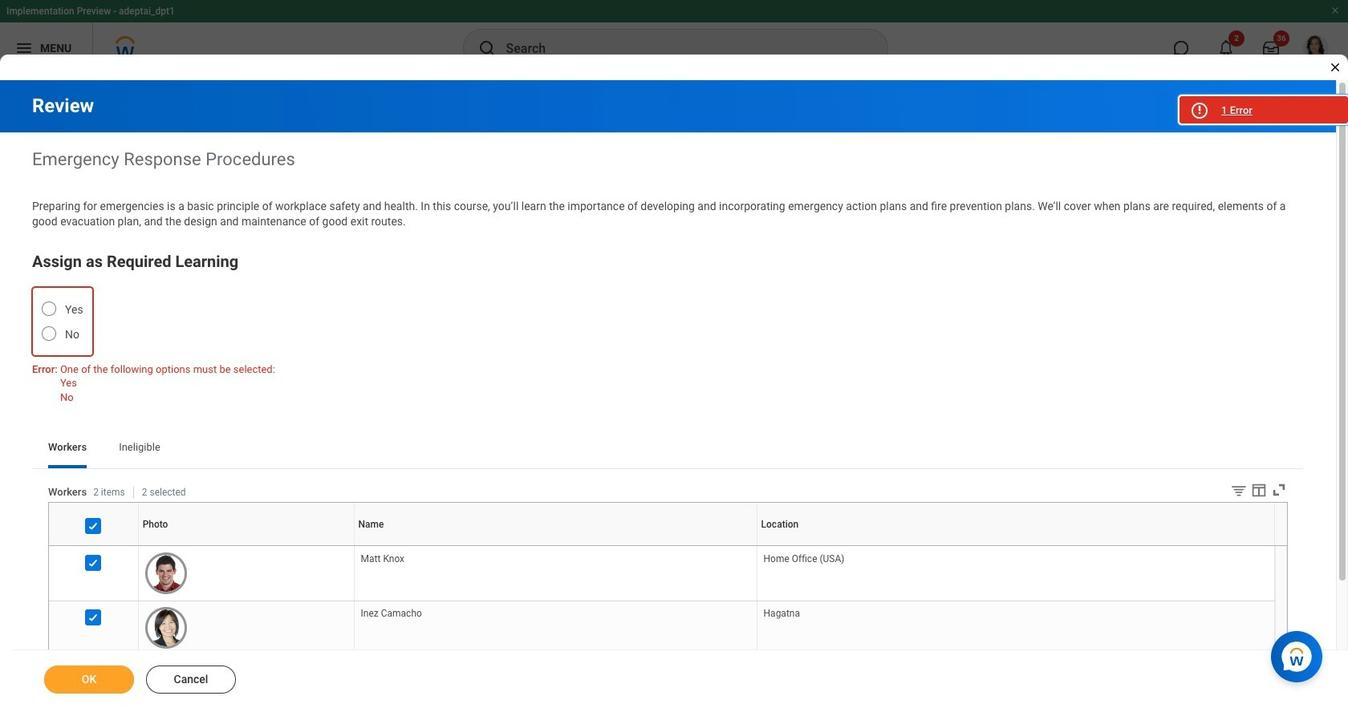 Task type: locate. For each thing, give the bounding box(es) containing it.
employee's photo (inez camacho) image
[[145, 608, 187, 650]]

workday assistant region
[[1271, 625, 1329, 683]]

0 vertical spatial check small image
[[84, 517, 103, 536]]

0 horizontal spatial column header
[[49, 547, 138, 548]]

3 check small image from the top
[[84, 609, 103, 628]]

1 column header from the left
[[49, 547, 138, 548]]

1 vertical spatial check small image
[[84, 554, 103, 573]]

fullscreen image
[[1271, 482, 1288, 499]]

employee's photo (matt knox) image
[[145, 553, 187, 595]]

2 check small image from the top
[[84, 554, 103, 573]]

dialog
[[0, 0, 1348, 709]]

search image
[[477, 39, 496, 58]]

inez camacho element
[[361, 605, 422, 620]]

banner
[[0, 0, 1348, 74]]

main content
[[0, 80, 1348, 709]]

tab list
[[32, 430, 1304, 469]]

toolbar
[[1218, 482, 1288, 503]]

check small image
[[84, 517, 103, 536], [84, 554, 103, 573], [84, 609, 103, 628]]

2 vertical spatial check small image
[[84, 609, 103, 628]]

check small image inside row element
[[84, 517, 103, 536]]

column header
[[49, 547, 138, 548], [757, 547, 1275, 548]]

1 check small image from the top
[[84, 517, 103, 536]]

1 horizontal spatial column header
[[757, 547, 1275, 548]]

notifications large image
[[1218, 40, 1234, 56]]

group
[[32, 249, 1304, 411]]



Task type: vqa. For each thing, say whether or not it's contained in the screenshot.
'107'
no



Task type: describe. For each thing, give the bounding box(es) containing it.
hagatna element
[[764, 605, 800, 620]]

check small image for 'hagatna' element
[[84, 609, 103, 628]]

2 column header from the left
[[757, 547, 1275, 548]]

exclamation image
[[1193, 104, 1205, 116]]

home office (usa) element
[[764, 551, 845, 565]]

click to view/edit grid preferences image
[[1251, 482, 1268, 499]]

matt knox element
[[361, 551, 405, 565]]

row element
[[49, 503, 1279, 546]]

close environment banner image
[[1331, 6, 1340, 15]]

select to filter grid data image
[[1230, 483, 1248, 499]]

inbox large image
[[1263, 40, 1279, 56]]

close review image
[[1329, 61, 1342, 74]]

profile logan mcneil element
[[1294, 31, 1339, 66]]

check small image for home office (usa) element
[[84, 554, 103, 573]]



